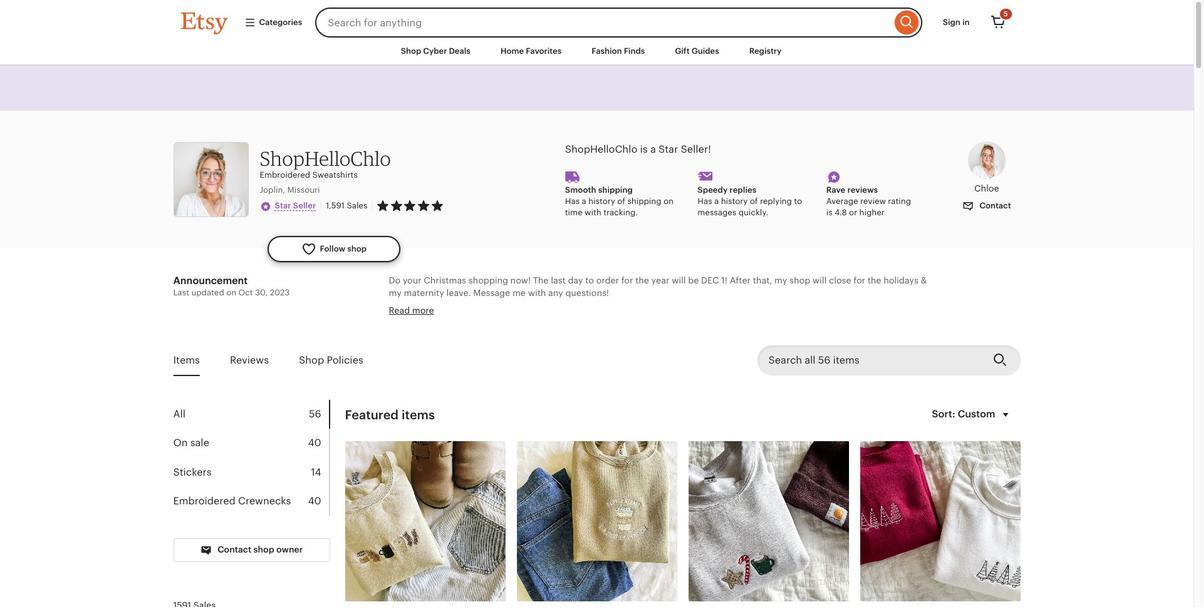 Task type: describe. For each thing, give the bounding box(es) containing it.
year
[[652, 276, 670, 286]]

last
[[173, 288, 189, 298]]

shop cyber deals link
[[392, 40, 480, 63]]

plan
[[713, 313, 731, 323]]

star seller button
[[260, 200, 316, 213]]

leave.
[[447, 288, 471, 298]]

of for replying
[[750, 197, 758, 206]]

announcement last updated on oct 30, 2023
[[173, 275, 290, 298]]

reviews link
[[230, 346, 269, 375]]

to inside "do your christmas shopping now! the last day to order for the year will be dec 1! after that, my shop will close for the holidays & my maternity leave. message me with any questions!"
[[586, 276, 594, 286]]

weeks
[[650, 313, 676, 323]]

(except
[[562, 313, 594, 323]]

cyber
[[423, 46, 447, 56]]

smooth shipping has a history of shipping on time with tracking.
[[565, 186, 674, 218]]

40 for on sale
[[308, 438, 321, 450]]

maternity
[[404, 288, 444, 298]]

contact button
[[953, 195, 1021, 218]]

missouri
[[287, 186, 320, 195]]

with inside "do your christmas shopping now! the last day to order for the year will be dec 1! after that, my shop will close for the holidays & my maternity leave. message me with any questions!"
[[528, 288, 546, 298]]

fashion finds
[[592, 46, 645, 56]]

do
[[389, 276, 401, 286]]

tab containing all
[[173, 400, 329, 429]]

follow
[[320, 245, 345, 254]]

shophellochlo for shophellochlo embroidered sweatshirts
[[260, 147, 391, 171]]

quickly.
[[739, 208, 769, 218]]

smooth
[[565, 186, 596, 195]]

deals
[[449, 46, 471, 56]]

sections tab list
[[173, 400, 330, 517]]

christmas tree embroidered crewneck sweatshirt image
[[860, 442, 1021, 602]]

announcement
[[173, 275, 248, 287]]

coffee & cynicism embroidered crewneck image
[[517, 442, 677, 602]]

1!
[[721, 276, 728, 286]]

rave
[[827, 186, 846, 195]]

tracking.
[[604, 208, 638, 218]]

stickers)
[[596, 313, 631, 323]]

1 the from the left
[[636, 276, 649, 286]]

fashion finds link
[[582, 40, 654, 63]]

order
[[596, 276, 619, 286]]

gift guides link
[[666, 40, 729, 63]]

0 vertical spatial is
[[640, 144, 648, 156]]

with inside smooth shipping has a history of shipping on time with tracking.
[[585, 208, 602, 218]]

-
[[678, 313, 681, 323]]

1,591
[[326, 201, 345, 211]]

follow shop link
[[267, 236, 400, 263]]

gift
[[675, 46, 690, 56]]

shop cyber deals
[[401, 46, 471, 56]]

0 horizontal spatial my
[[389, 288, 402, 298]]

replies
[[730, 186, 757, 195]]

on inside smooth shipping has a history of shipping on time with tracking.
[[664, 197, 674, 206]]

1 horizontal spatial my
[[775, 276, 787, 286]]

a for smooth shipping
[[582, 197, 586, 206]]

rave reviews average review rating is 4.8 or higher
[[827, 186, 911, 218]]

all
[[173, 409, 186, 420]]

sort: custom button
[[925, 400, 1021, 430]]

embroidered crewnecks
[[173, 496, 291, 508]]

40 for embroidered crewnecks
[[308, 496, 321, 508]]

speedy replies has a history of replying to messages quickly.
[[698, 186, 802, 218]]

any
[[548, 288, 563, 298]]

on sale
[[173, 438, 209, 450]]

embroidered inside tab
[[173, 496, 236, 508]]

your
[[403, 276, 422, 286]]

crewnecks
[[238, 496, 291, 508]]

joplin, missouri
[[260, 186, 320, 195]]

my
[[389, 313, 401, 323]]

sweatshirts
[[313, 171, 358, 180]]

featured
[[345, 409, 399, 422]]

chloe
[[975, 184, 999, 194]]

custom
[[958, 409, 996, 421]]

star_seller image
[[260, 201, 271, 213]]

all things cozy fall embroidered crewneck image
[[345, 442, 506, 602]]

banner containing categories
[[158, 0, 1036, 38]]

history for quickly.
[[721, 197, 748, 206]]

sign
[[943, 17, 961, 27]]

2 vertical spatial is
[[634, 313, 640, 323]]

4.8
[[835, 208, 847, 218]]

me
[[513, 288, 526, 298]]

last
[[551, 276, 566, 286]]

2023
[[270, 288, 290, 298]]

| inside | 1,591 sales |
[[371, 201, 373, 211]]

close
[[829, 276, 852, 286]]

home favorites link
[[491, 40, 571, 63]]

contact shop owner button
[[173, 539, 330, 563]]

christmas
[[424, 276, 466, 286]]

shop inside "do your christmas shopping now! the last day to order for the year will be dec 1! after that, my shop will close for the holidays & my maternity leave. message me with any questions!"
[[790, 276, 810, 286]]

items link
[[173, 346, 200, 375]]

day
[[568, 276, 583, 286]]

registry
[[749, 46, 782, 56]]

seller
[[293, 201, 316, 211]]

in
[[963, 17, 970, 27]]

featured items
[[345, 409, 435, 422]]

to inside speedy replies has a history of replying to messages quickly.
[[794, 197, 802, 206]]

do your christmas shopping now! the last day to order for the year will be dec 1! after that, my shop will close for the holidays & my maternity leave. message me with any questions!
[[389, 276, 927, 298]]

shop for follow shop
[[347, 245, 367, 254]]

accordingly!
[[734, 313, 786, 323]]

star seller
[[275, 201, 316, 211]]

items
[[402, 409, 435, 422]]

turnaround
[[437, 313, 484, 323]]

policies
[[327, 354, 363, 366]]

owner
[[276, 546, 303, 556]]

shophellochlo embroidered sweatshirts
[[260, 147, 391, 180]]

registry link
[[740, 40, 791, 63]]

tab containing on sale
[[173, 429, 329, 459]]

1,591 sales link
[[326, 201, 368, 211]]

tab containing embroidered crewnecks
[[173, 488, 329, 517]]

has for has a history of shipping on time with tracking.
[[565, 197, 580, 206]]



Task type: vqa. For each thing, say whether or not it's contained in the screenshot.
Etsy related to (13)
no



Task type: locate. For each thing, give the bounding box(es) containing it.
history inside smooth shipping has a history of shipping on time with tracking.
[[589, 197, 615, 206]]

shop right follow at the top left
[[347, 245, 367, 254]]

messages
[[698, 208, 737, 218]]

None search field
[[315, 8, 922, 38]]

tab
[[173, 400, 329, 429], [173, 429, 329, 459], [173, 459, 329, 488], [173, 488, 329, 517]]

sale
[[190, 438, 209, 450]]

is
[[640, 144, 648, 156], [827, 208, 833, 218], [634, 313, 640, 323]]

gift guides
[[675, 46, 719, 56]]

0 horizontal spatial shop
[[254, 546, 274, 556]]

please
[[684, 313, 711, 323]]

1 vertical spatial is
[[827, 208, 833, 218]]

of up tracking.
[[618, 197, 625, 206]]

2 40 from the top
[[308, 496, 321, 508]]

time down the message
[[486, 313, 505, 323]]

0 horizontal spatial for
[[507, 313, 519, 323]]

is left the seller!
[[640, 144, 648, 156]]

0 vertical spatial time
[[565, 208, 583, 218]]

shop left cyber
[[401, 46, 421, 56]]

read more link
[[389, 306, 434, 316]]

1 vertical spatial star
[[275, 201, 291, 211]]

current
[[404, 313, 434, 323]]

the left holidays
[[868, 276, 882, 286]]

0 horizontal spatial embroidered
[[173, 496, 236, 508]]

2 tab from the top
[[173, 429, 329, 459]]

contact shop owner
[[215, 546, 303, 556]]

1 vertical spatial shop
[[790, 276, 810, 286]]

star left the seller!
[[659, 144, 678, 156]]

1 horizontal spatial the
[[868, 276, 882, 286]]

dec
[[701, 276, 719, 286]]

1 horizontal spatial with
[[585, 208, 602, 218]]

shophellochlo is a star seller!
[[565, 144, 711, 156]]

shop right that,
[[790, 276, 810, 286]]

| 1,591 sales |
[[320, 201, 373, 211]]

now!
[[511, 276, 531, 286]]

1 vertical spatial shop
[[299, 354, 324, 366]]

history down replies
[[721, 197, 748, 206]]

1 will from the left
[[672, 276, 686, 286]]

sales
[[347, 201, 368, 211]]

2 will from the left
[[813, 276, 827, 286]]

0 horizontal spatial a
[[582, 197, 586, 206]]

1 horizontal spatial of
[[750, 197, 758, 206]]

star
[[659, 144, 678, 156], [275, 201, 291, 211]]

1 horizontal spatial for
[[622, 276, 633, 286]]

2
[[643, 313, 648, 323]]

0 horizontal spatial star
[[275, 201, 291, 211]]

will left be
[[672, 276, 686, 286]]

menu bar containing shop cyber deals
[[158, 38, 1036, 66]]

chloe image
[[968, 142, 1006, 179]]

time
[[565, 208, 583, 218], [486, 313, 505, 323]]

a inside speedy replies has a history of replying to messages quickly.
[[715, 197, 719, 206]]

for right "close"
[[854, 276, 866, 286]]

a left the seller!
[[651, 144, 656, 156]]

on
[[173, 438, 188, 450]]

0 vertical spatial my
[[775, 276, 787, 286]]

Search all 56 items text field
[[757, 346, 983, 376]]

shop inside follow shop link
[[347, 245, 367, 254]]

read
[[389, 306, 410, 316]]

after
[[730, 276, 751, 286]]

menu bar
[[158, 38, 1036, 66]]

1 horizontal spatial will
[[813, 276, 827, 286]]

my
[[775, 276, 787, 286], [389, 288, 402, 298]]

30,
[[255, 288, 268, 298]]

oct
[[239, 288, 253, 298]]

shophellochlo up smooth
[[565, 144, 638, 156]]

1 horizontal spatial shop
[[401, 46, 421, 56]]

shophellochlo for shophellochlo is a star seller!
[[565, 144, 638, 156]]

0 horizontal spatial |
[[320, 201, 322, 211]]

shopping
[[469, 276, 508, 286]]

fashion
[[592, 46, 622, 56]]

1 horizontal spatial to
[[794, 197, 802, 206]]

2 horizontal spatial shop
[[790, 276, 810, 286]]

embroidered up joplin, missouri at top left
[[260, 171, 310, 180]]

contact for contact
[[978, 202, 1011, 211]]

40 down 14
[[308, 496, 321, 508]]

shophellochlo
[[565, 144, 638, 156], [260, 147, 391, 171]]

1 horizontal spatial contact
[[978, 202, 1011, 211]]

1 vertical spatial time
[[486, 313, 505, 323]]

home favorites
[[501, 46, 562, 56]]

2 has from the left
[[698, 197, 712, 206]]

0 vertical spatial 40
[[308, 438, 321, 450]]

2 vertical spatial shop
[[254, 546, 274, 556]]

2 the from the left
[[868, 276, 882, 286]]

average
[[827, 197, 858, 206]]

for
[[622, 276, 633, 286], [854, 276, 866, 286], [507, 313, 519, 323]]

sign in
[[943, 17, 970, 27]]

time inside smooth shipping has a history of shipping on time with tracking.
[[565, 208, 583, 218]]

1 vertical spatial to
[[586, 276, 594, 286]]

categories
[[259, 17, 302, 27]]

&
[[921, 276, 927, 286]]

0 horizontal spatial to
[[586, 276, 594, 286]]

1 horizontal spatial embroidered
[[260, 171, 310, 180]]

shop left policies
[[299, 354, 324, 366]]

is inside rave reviews average review rating is 4.8 or higher
[[827, 208, 833, 218]]

embroidered down "stickers" on the left of the page
[[173, 496, 236, 508]]

has down smooth
[[565, 197, 580, 206]]

0 horizontal spatial history
[[589, 197, 615, 206]]

shop for shop policies
[[299, 354, 324, 366]]

a up 'messages'
[[715, 197, 719, 206]]

contact down chloe
[[978, 202, 1011, 211]]

none search field inside banner
[[315, 8, 922, 38]]

40
[[308, 438, 321, 450], [308, 496, 321, 508]]

1 vertical spatial my
[[389, 288, 402, 298]]

history up tracking.
[[589, 197, 615, 206]]

embroidered inside shophellochlo embroidered sweatshirts
[[260, 171, 310, 180]]

of inside smooth shipping has a history of shipping on time with tracking.
[[618, 197, 625, 206]]

shop inside menu bar
[[401, 46, 421, 56]]

holidays
[[884, 276, 919, 286]]

1 horizontal spatial star
[[659, 144, 678, 156]]

shipping
[[598, 186, 633, 195], [628, 197, 662, 206]]

0 horizontal spatial shophellochlo
[[260, 147, 391, 171]]

has
[[565, 197, 580, 206], [698, 197, 712, 206]]

to up questions! on the top of page
[[586, 276, 594, 286]]

0 vertical spatial to
[[794, 197, 802, 206]]

0 vertical spatial star
[[659, 144, 678, 156]]

shop
[[401, 46, 421, 56], [299, 354, 324, 366]]

0 vertical spatial contact
[[978, 202, 1011, 211]]

for left all
[[507, 313, 519, 323]]

0 horizontal spatial time
[[486, 313, 505, 323]]

0 vertical spatial shipping
[[598, 186, 633, 195]]

has for has a history of replying to messages quickly.
[[698, 197, 712, 206]]

has inside smooth shipping has a history of shipping on time with tracking.
[[565, 197, 580, 206]]

contact down embroidered crewnecks
[[218, 546, 251, 556]]

for right order
[[622, 276, 633, 286]]

of up quickly.
[[750, 197, 758, 206]]

4 tab from the top
[[173, 488, 329, 517]]

0 horizontal spatial has
[[565, 197, 580, 206]]

on inside announcement last updated on oct 30, 2023
[[226, 288, 236, 298]]

is left 2
[[634, 313, 640, 323]]

my down do
[[389, 288, 402, 298]]

0 horizontal spatial with
[[528, 288, 546, 298]]

sign in button
[[934, 11, 979, 34]]

2 history from the left
[[721, 197, 748, 206]]

reviews
[[230, 354, 269, 366]]

tab containing stickers
[[173, 459, 329, 488]]

favorites
[[526, 46, 562, 56]]

that,
[[753, 276, 772, 286]]

1 vertical spatial with
[[528, 288, 546, 298]]

a down smooth
[[582, 197, 586, 206]]

Search for anything text field
[[315, 8, 892, 38]]

with down the
[[528, 288, 546, 298]]

guides
[[692, 46, 719, 56]]

banner
[[158, 0, 1036, 38]]

| right sales
[[371, 201, 373, 211]]

is left 4.8
[[827, 208, 833, 218]]

be
[[688, 276, 699, 286]]

5
[[1004, 10, 1008, 18]]

the left year
[[636, 276, 649, 286]]

1 horizontal spatial history
[[721, 197, 748, 206]]

1 has from the left
[[565, 197, 580, 206]]

home
[[501, 46, 524, 56]]

40 down 56
[[308, 438, 321, 450]]

shophellochlo up missouri
[[260, 147, 391, 171]]

0 vertical spatial on
[[664, 197, 674, 206]]

2 of from the left
[[750, 197, 758, 206]]

1 horizontal spatial on
[[664, 197, 674, 206]]

1 horizontal spatial time
[[565, 208, 583, 218]]

with
[[585, 208, 602, 218], [528, 288, 546, 298]]

seller!
[[681, 144, 711, 156]]

a for speedy replies
[[715, 197, 719, 206]]

1 vertical spatial on
[[226, 288, 236, 298]]

the
[[533, 276, 549, 286]]

my right that,
[[775, 276, 787, 286]]

1 horizontal spatial |
[[371, 201, 373, 211]]

reviews
[[848, 186, 878, 195]]

has inside speedy replies has a history of replying to messages quickly.
[[698, 197, 712, 206]]

0 horizontal spatial will
[[672, 276, 686, 286]]

0 horizontal spatial contact
[[218, 546, 251, 556]]

sort: custom
[[932, 409, 996, 421]]

star inside button
[[275, 201, 291, 211]]

1 40 from the top
[[308, 438, 321, 450]]

has down speedy
[[698, 197, 712, 206]]

shop for contact shop owner
[[254, 546, 274, 556]]

2 horizontal spatial for
[[854, 276, 866, 286]]

0 vertical spatial with
[[585, 208, 602, 218]]

review
[[861, 197, 886, 206]]

contact for contact shop owner
[[218, 546, 251, 556]]

0 horizontal spatial shop
[[299, 354, 324, 366]]

all
[[521, 313, 531, 323]]

1 vertical spatial embroidered
[[173, 496, 236, 508]]

of for shipping
[[618, 197, 625, 206]]

1 of from the left
[[618, 197, 625, 206]]

0 horizontal spatial of
[[618, 197, 625, 206]]

1 vertical spatial contact
[[218, 546, 251, 556]]

5 link
[[983, 8, 1013, 38]]

0 vertical spatial embroidered
[[260, 171, 310, 180]]

will left "close"
[[813, 276, 827, 286]]

higher
[[860, 208, 885, 218]]

star down joplin, missouri at top left
[[275, 201, 291, 211]]

speedy
[[698, 186, 728, 195]]

to right the replying in the right of the page
[[794, 197, 802, 206]]

time down smooth
[[565, 208, 583, 218]]

with down smooth
[[585, 208, 602, 218]]

of inside speedy replies has a history of replying to messages quickly.
[[750, 197, 758, 206]]

shop left owner
[[254, 546, 274, 556]]

| left 1,591
[[320, 201, 322, 211]]

finds
[[624, 46, 645, 56]]

0 vertical spatial shop
[[401, 46, 421, 56]]

history inside speedy replies has a history of replying to messages quickly.
[[721, 197, 748, 206]]

0 horizontal spatial on
[[226, 288, 236, 298]]

chloe link
[[953, 142, 1021, 195]]

contact
[[978, 202, 1011, 211], [218, 546, 251, 556]]

56
[[309, 409, 321, 420]]

christmas treat embroidered crewneck sweatshirt, hot cocoa, candy cane, holiday cookie image
[[689, 442, 849, 602]]

joplin,
[[260, 186, 285, 195]]

a inside smooth shipping has a history of shipping on time with tracking.
[[582, 197, 586, 206]]

my current turnaround time for all orders (except stickers) is 2 weeks - please plan accordingly!
[[389, 313, 786, 323]]

0 vertical spatial shop
[[347, 245, 367, 254]]

more
[[412, 306, 434, 316]]

1 horizontal spatial a
[[651, 144, 656, 156]]

1 vertical spatial shipping
[[628, 197, 662, 206]]

0 horizontal spatial the
[[636, 276, 649, 286]]

1 horizontal spatial has
[[698, 197, 712, 206]]

2 horizontal spatial a
[[715, 197, 719, 206]]

history for with
[[589, 197, 615, 206]]

1 tab from the top
[[173, 400, 329, 429]]

1 horizontal spatial shop
[[347, 245, 367, 254]]

items
[[173, 354, 200, 366]]

3 tab from the top
[[173, 459, 329, 488]]

1 horizontal spatial shophellochlo
[[565, 144, 638, 156]]

sort:
[[932, 409, 956, 421]]

1 history from the left
[[589, 197, 615, 206]]

shop for shop cyber deals
[[401, 46, 421, 56]]

shop inside the contact shop owner button
[[254, 546, 274, 556]]

1 vertical spatial 40
[[308, 496, 321, 508]]



